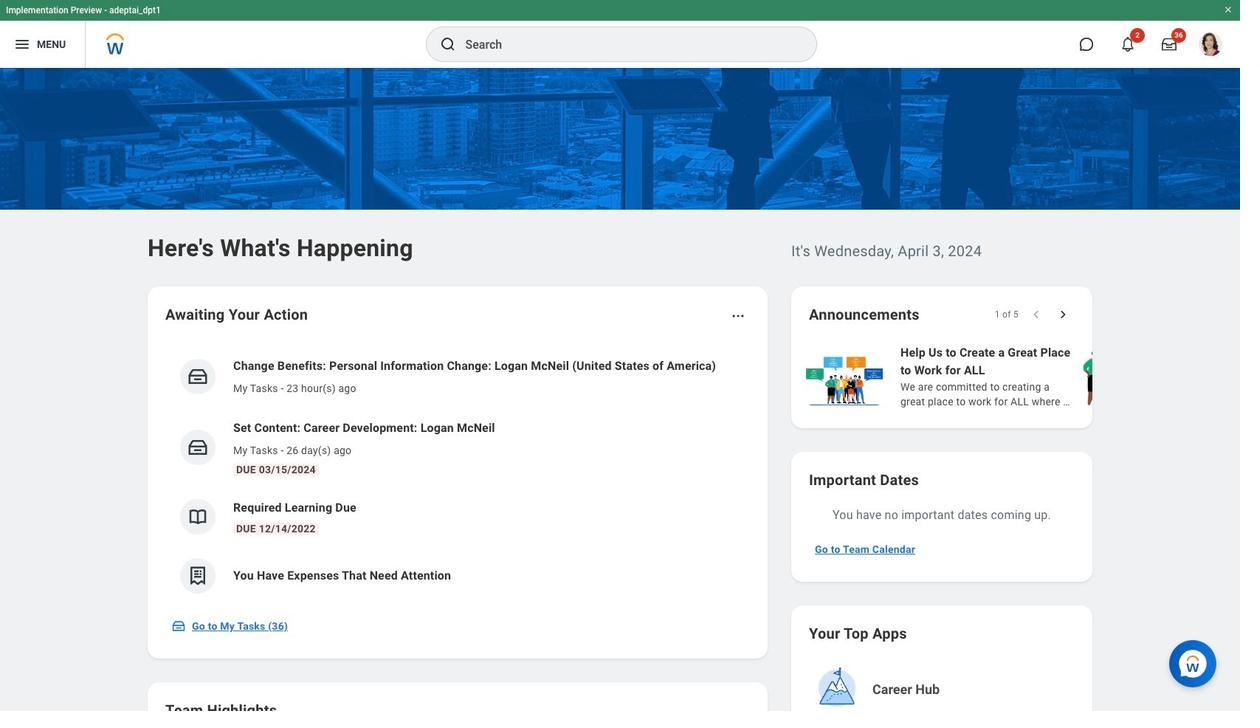 Task type: vqa. For each thing, say whether or not it's contained in the screenshot.
banner
yes



Task type: describe. For each thing, give the bounding box(es) containing it.
chevron right small image
[[1056, 307, 1071, 322]]

notifications large image
[[1121, 37, 1136, 52]]

profile logan mcneil image
[[1199, 32, 1223, 59]]

0 horizontal spatial list
[[165, 346, 750, 606]]

inbox large image
[[1162, 37, 1177, 52]]

justify image
[[13, 35, 31, 53]]

book open image
[[187, 506, 209, 528]]

close environment banner image
[[1224, 5, 1233, 14]]

1 vertical spatial inbox image
[[171, 619, 186, 634]]

0 vertical spatial inbox image
[[187, 366, 209, 388]]

inbox image
[[187, 436, 209, 459]]



Task type: locate. For each thing, give the bounding box(es) containing it.
search image
[[439, 35, 457, 53]]

related actions image
[[731, 309, 746, 323]]

inbox image
[[187, 366, 209, 388], [171, 619, 186, 634]]

status
[[995, 309, 1019, 320]]

0 horizontal spatial inbox image
[[171, 619, 186, 634]]

list
[[803, 343, 1241, 411], [165, 346, 750, 606]]

Search Workday  search field
[[466, 28, 786, 61]]

1 horizontal spatial inbox image
[[187, 366, 209, 388]]

1 horizontal spatial list
[[803, 343, 1241, 411]]

dashboard expenses image
[[187, 565, 209, 587]]

main content
[[0, 68, 1241, 711]]

chevron left small image
[[1029, 307, 1044, 322]]

banner
[[0, 0, 1241, 68]]



